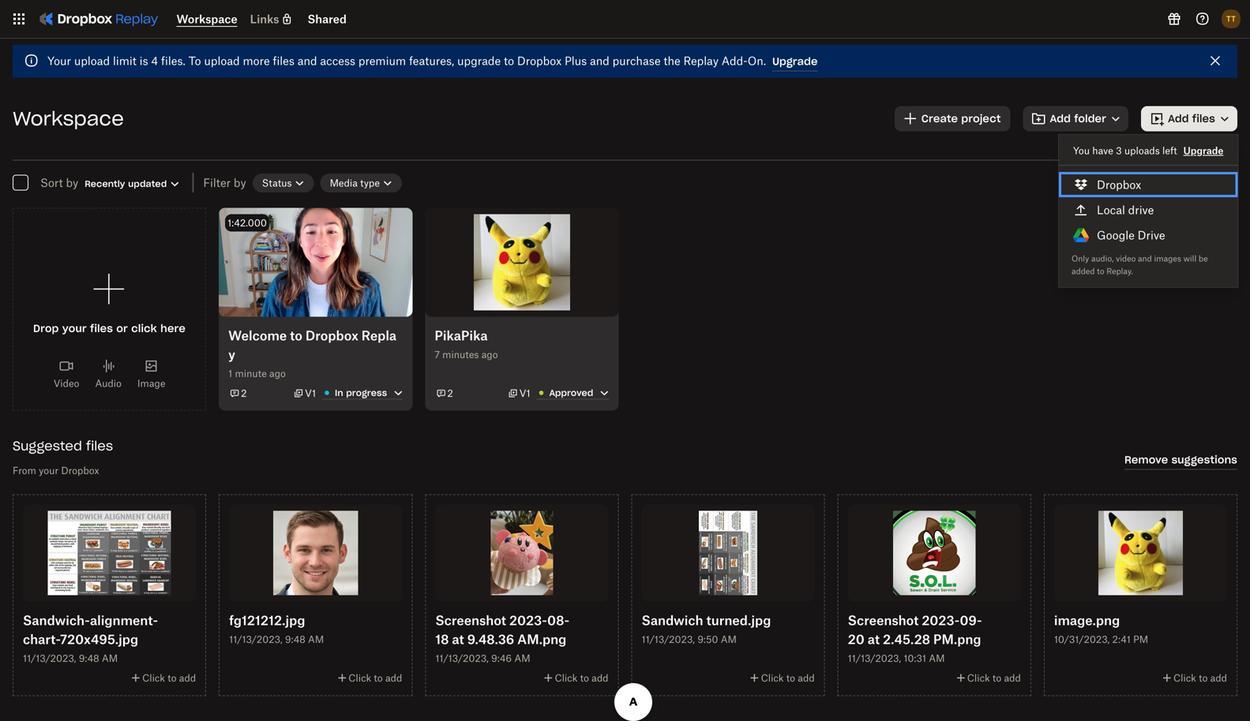 Task type: vqa. For each thing, say whether or not it's contained in the screenshot.


Task type: describe. For each thing, give the bounding box(es) containing it.
9:48 inside fg121212.jpg 11/13/2023, 9:48 am
[[285, 634, 305, 646]]

limit
[[113, 54, 137, 68]]

09-
[[960, 613, 982, 629]]

from your dropbox
[[13, 465, 99, 477]]

filter
[[203, 176, 231, 190]]

plus
[[565, 54, 587, 68]]

replay logo - go to homepage image
[[32, 6, 164, 32]]

pikapika
[[435, 328, 488, 343]]

click to add for screenshot 2023-09- 20 at 2.45.28 pm.png
[[967, 673, 1021, 685]]

am inside fg121212.jpg 11/13/2023, 9:48 am
[[308, 634, 324, 646]]

9:46
[[491, 653, 512, 665]]

1 upload from the left
[[74, 54, 110, 68]]

sandwich-
[[23, 613, 90, 629]]

to inside 'alert'
[[504, 54, 514, 68]]

local
[[1097, 203, 1125, 217]]

in progress
[[335, 388, 387, 399]]

have
[[1092, 145, 1113, 157]]

drive
[[1128, 203, 1154, 217]]

screenshot 2023- for 09-
[[848, 613, 960, 629]]

will
[[1183, 254, 1197, 264]]

minutes
[[442, 349, 479, 361]]

sandwich turned.jpg
[[642, 613, 771, 629]]

720x495.jpg
[[60, 632, 138, 648]]

dropbox inside your upload limit is 4 files. to upload more files and access premium features, upgrade to dropbox plus and purchase the replay add-on. 'alert'
[[517, 54, 562, 68]]

add for screenshot 2023-09- 20 at 2.45.28 pm.png
[[1004, 673, 1021, 685]]

audio,
[[1091, 254, 1114, 264]]

filter by
[[203, 176, 246, 190]]

you
[[1073, 145, 1090, 157]]

in
[[335, 388, 343, 399]]

your
[[39, 465, 58, 477]]

your
[[47, 54, 71, 68]]

upgrade link
[[1183, 145, 1223, 157]]

am inside screenshot 2023-08- 18 at 9.48.36 am.png 11/13/2023, 9:46 am
[[514, 653, 530, 665]]

am inside sandwich-alignment- chart-720x495.jpg 11/13/2023, 9:48 am
[[102, 653, 118, 665]]

minute
[[235, 368, 267, 380]]

your upload limit is 4 files. to upload more files and access premium features, upgrade to dropbox plus and purchase the replay add-on.
[[47, 54, 766, 68]]

the
[[664, 54, 680, 68]]

fg121212.jpg 11/13/2023, 9:48 am
[[229, 613, 324, 646]]

7
[[435, 349, 440, 361]]

1 horizontal spatial workspace
[[176, 12, 237, 26]]

add for image.png
[[1210, 673, 1227, 685]]

am inside sandwich turned.jpg 11/13/2023, 9:50 am
[[721, 634, 737, 646]]

video
[[53, 378, 79, 390]]

on.
[[748, 54, 766, 68]]

local drive
[[1097, 203, 1154, 217]]

screenshot 2023-08- 18 at 9.48.36 am.png 11/13/2023, 9:46 am
[[435, 613, 569, 665]]

9:48 inside sandwich-alignment- chart-720x495.jpg 11/13/2023, 9:48 am
[[79, 653, 99, 665]]

access
[[320, 54, 355, 68]]

by for sort by
[[66, 176, 78, 190]]

2:41
[[1112, 634, 1131, 646]]

upgrade
[[1183, 145, 1223, 157]]

image
[[137, 378, 165, 390]]

click to add for sandwich turned.jpg
[[761, 673, 815, 685]]

y
[[228, 347, 235, 362]]

add for fg121212.jpg
[[385, 673, 402, 685]]

20 at 2.45.28 pm.png
[[848, 632, 981, 648]]

to inside only audio, video and images will be added to replay.
[[1097, 267, 1104, 276]]

list view image
[[1188, 173, 1207, 192]]

shared
[[308, 12, 347, 26]]

click to add for fg121212.jpg
[[348, 673, 402, 685]]

11/13/2023, inside sandwich-alignment- chart-720x495.jpg 11/13/2023, 9:48 am
[[23, 653, 76, 665]]

welcome to dropbox repla
[[228, 328, 396, 343]]

suggested files
[[13, 438, 113, 454]]

by for filter by
[[234, 176, 246, 190]]

08-
[[547, 613, 569, 629]]

to for screenshot 2023-08- 18 at 9.48.36 am.png
[[580, 673, 589, 685]]

to for image.png
[[1199, 673, 1208, 685]]

am inside screenshot 2023-09- 20 at 2.45.28 pm.png 11/13/2023, 10:31 am
[[929, 653, 945, 665]]

be
[[1199, 254, 1208, 264]]

chart-
[[23, 632, 60, 648]]

v1 for welcome to dropbox repla y
[[305, 388, 316, 399]]

screenshot 2023-09- 20 at 2.45.28 pm.png 11/13/2023, 10:31 am
[[848, 613, 982, 665]]

to for screenshot 2023-09- 20 at 2.45.28 pm.png
[[993, 673, 1001, 685]]

suggested
[[13, 438, 82, 454]]

0 horizontal spatial workspace
[[13, 107, 124, 131]]

3
[[1116, 145, 1122, 157]]



Task type: locate. For each thing, give the bounding box(es) containing it.
dropbox up local drive
[[1097, 178, 1141, 191]]

1 horizontal spatial v1
[[519, 388, 530, 399]]

by right filter on the top
[[234, 176, 246, 190]]

your upload limit is 4 files. to upload more files and access premium features, upgrade to dropbox plus and purchase the replay add-on. alert
[[13, 45, 1237, 78]]

local drive menu item
[[1059, 197, 1238, 223]]

to for sandwich turned.jpg
[[786, 673, 795, 685]]

google drive
[[1097, 229, 1165, 242]]

tile view image
[[1215, 173, 1234, 192]]

alignment-
[[90, 613, 158, 629]]

1 horizontal spatial 2
[[447, 388, 453, 399]]

dropbox
[[517, 54, 562, 68], [1097, 178, 1141, 191], [61, 465, 99, 477]]

1 by from the left
[[66, 176, 78, 190]]

and right plus
[[590, 54, 609, 68]]

left
[[1162, 145, 1177, 157]]

6 add from the left
[[1210, 673, 1227, 685]]

1 vertical spatial dropbox
[[1097, 178, 1141, 191]]

0 horizontal spatial v1
[[305, 388, 316, 399]]

am
[[308, 634, 324, 646], [721, 634, 737, 646], [102, 653, 118, 665], [929, 653, 945, 665], [514, 653, 530, 665]]

2 screenshot 2023- from the left
[[435, 613, 547, 629]]

and
[[297, 54, 317, 68], [590, 54, 609, 68], [1138, 254, 1152, 264]]

screenshot 2023- inside screenshot 2023-09- 20 at 2.45.28 pm.png 11/13/2023, 10:31 am
[[848, 613, 960, 629]]

1 horizontal spatial and
[[590, 54, 609, 68]]

replay
[[683, 54, 719, 68]]

menu containing dropbox
[[1059, 135, 1238, 287]]

10/31/2023,
[[1054, 634, 1110, 646]]

purchase
[[612, 54, 661, 68]]

dropbox down the suggested files
[[61, 465, 99, 477]]

4
[[151, 54, 158, 68]]

2 v1 from the left
[[519, 388, 530, 399]]

2 click from the left
[[348, 673, 371, 685]]

4 click to add from the left
[[967, 673, 1021, 685]]

11/13/2023, inside sandwich turned.jpg 11/13/2023, 9:50 am
[[642, 634, 695, 646]]

image.png 10/31/2023, 2:41 pm
[[1054, 613, 1148, 646]]

5 click to add from the left
[[555, 673, 608, 685]]

click for screenshot 2023-09- 20 at 2.45.28 pm.png
[[967, 673, 990, 685]]

ago right minute
[[269, 368, 286, 380]]

upgrade
[[457, 54, 501, 68]]

screenshot 2023- up 18 at 9.48.36 am.png
[[435, 613, 547, 629]]

4 click from the left
[[967, 673, 990, 685]]

click for image.png
[[1173, 673, 1196, 685]]

0 horizontal spatial and
[[297, 54, 317, 68]]

add-
[[722, 54, 748, 68]]

is
[[140, 54, 148, 68]]

2
[[241, 388, 247, 399], [447, 388, 453, 399]]

11/13/2023, left 9:50
[[642, 634, 695, 646]]

5 click from the left
[[555, 673, 578, 685]]

0 horizontal spatial upload
[[74, 54, 110, 68]]

from
[[13, 465, 36, 477]]

links
[[250, 12, 279, 26]]

click to add for image.png
[[1173, 673, 1227, 685]]

click for fg121212.jpg
[[348, 673, 371, 685]]

6 click to add from the left
[[1173, 673, 1227, 685]]

11/13/2023, inside screenshot 2023-08- 18 at 9.48.36 am.png 11/13/2023, 9:46 am
[[435, 653, 489, 665]]

2 vertical spatial dropbox
[[61, 465, 99, 477]]

upload right to
[[204, 54, 240, 68]]

files
[[273, 54, 294, 68], [86, 438, 113, 454]]

1 horizontal spatial screenshot 2023-
[[848, 613, 960, 629]]

9:48
[[285, 634, 305, 646], [79, 653, 99, 665]]

dropbox left plus
[[517, 54, 562, 68]]

pikapika 7 minutes ago
[[435, 328, 498, 361]]

approved button
[[535, 387, 611, 400]]

add for sandwich turned.jpg
[[798, 673, 815, 685]]

ago
[[481, 349, 498, 361], [269, 368, 286, 380]]

1
[[228, 368, 232, 380]]

1 vertical spatial workspace
[[13, 107, 124, 131]]

workspace down your
[[13, 107, 124, 131]]

11/13/2023, inside fg121212.jpg 11/13/2023, 9:48 am
[[229, 634, 282, 646]]

click for screenshot 2023-08- 18 at 9.48.36 am.png
[[555, 673, 578, 685]]

3 add from the left
[[798, 673, 815, 685]]

0 vertical spatial 9:48
[[285, 634, 305, 646]]

9:48 down fg121212.jpg
[[285, 634, 305, 646]]

3 click to add from the left
[[761, 673, 815, 685]]

and left access
[[297, 54, 317, 68]]

2 2 from the left
[[447, 388, 453, 399]]

0 horizontal spatial by
[[66, 176, 78, 190]]

drive
[[1138, 229, 1165, 242]]

ago inside pikapika 7 minutes ago
[[481, 349, 498, 361]]

0 horizontal spatial screenshot 2023-
[[435, 613, 547, 629]]

add for sandwich-alignment- chart-720x495.jpg
[[179, 673, 196, 685]]

9:48 down 720x495.jpg
[[79, 653, 99, 665]]

only audio, video and images will be added to replay.
[[1072, 254, 1208, 276]]

more
[[243, 54, 270, 68]]

sort
[[40, 176, 63, 190]]

features,
[[409, 54, 454, 68]]

0 vertical spatial ago
[[481, 349, 498, 361]]

screenshot 2023-
[[848, 613, 960, 629], [435, 613, 547, 629]]

18 at 9.48.36 am.png
[[435, 632, 566, 648]]

premium
[[358, 54, 406, 68]]

upload left limit
[[74, 54, 110, 68]]

v1
[[305, 388, 316, 399], [519, 388, 530, 399]]

2 horizontal spatial dropbox
[[1097, 178, 1141, 191]]

dropbox inside dropbox "menu item"
[[1097, 178, 1141, 191]]

2 upload from the left
[[204, 54, 240, 68]]

workspace
[[176, 12, 237, 26], [13, 107, 124, 131]]

screenshot 2023- inside screenshot 2023-08- 18 at 9.48.36 am.png 11/13/2023, 9:46 am
[[435, 613, 547, 629]]

1 horizontal spatial files
[[273, 54, 294, 68]]

9:50
[[697, 634, 718, 646]]

1 vertical spatial files
[[86, 438, 113, 454]]

1 screenshot 2023- from the left
[[848, 613, 960, 629]]

1 2 from the left
[[241, 388, 247, 399]]

0 horizontal spatial ago
[[269, 368, 286, 380]]

to
[[188, 54, 201, 68]]

0 vertical spatial workspace
[[176, 12, 237, 26]]

files right more on the top left
[[273, 54, 294, 68]]

workspace up to
[[176, 12, 237, 26]]

progress
[[346, 388, 387, 399]]

sandwich-alignment- chart-720x495.jpg 11/13/2023, 9:48 am
[[23, 613, 158, 665]]

11/13/2023, down fg121212.jpg
[[229, 634, 282, 646]]

v1 left approved
[[519, 388, 530, 399]]

to for fg121212.jpg
[[374, 673, 383, 685]]

google drive menu item
[[1059, 223, 1238, 248]]

6 click from the left
[[1173, 673, 1196, 685]]

video
[[1116, 254, 1136, 264]]

screenshot 2023- up 20 at 2.45.28 pm.png at the right bottom of the page
[[848, 613, 960, 629]]

1 horizontal spatial by
[[234, 176, 246, 190]]

by
[[66, 176, 78, 190], [234, 176, 246, 190]]

ago inside welcome to dropbox repla y 1 minute ago
[[269, 368, 286, 380]]

0 vertical spatial files
[[273, 54, 294, 68]]

welcome to dropbox repla y 1 minute ago
[[228, 328, 396, 380]]

5 add from the left
[[592, 673, 608, 685]]

click to add
[[142, 673, 196, 685], [348, 673, 402, 685], [761, 673, 815, 685], [967, 673, 1021, 685], [555, 673, 608, 685], [1173, 673, 1227, 685]]

1 vertical spatial ago
[[269, 368, 286, 380]]

11/13/2023, inside screenshot 2023-09- 20 at 2.45.28 pm.png 11/13/2023, 10:31 am
[[848, 653, 901, 665]]

ago right minutes
[[481, 349, 498, 361]]

11/13/2023, left 10:31
[[848, 653, 901, 665]]

add for screenshot 2023-08- 18 at 9.48.36 am.png
[[592, 673, 608, 685]]

replay.
[[1107, 267, 1133, 276]]

1 v1 from the left
[[305, 388, 316, 399]]

images
[[1154, 254, 1181, 264]]

4 add from the left
[[1004, 673, 1021, 685]]

screenshot 2023- for 08-
[[435, 613, 547, 629]]

11/13/2023, left 9:46
[[435, 653, 489, 665]]

to
[[504, 54, 514, 68], [1097, 267, 1104, 276], [168, 673, 177, 685], [374, 673, 383, 685], [786, 673, 795, 685], [993, 673, 1001, 685], [580, 673, 589, 685], [1199, 673, 1208, 685]]

10:31
[[904, 653, 926, 665]]

only
[[1072, 254, 1089, 264]]

files.
[[161, 54, 185, 68]]

click to add for screenshot 2023-08- 18 at 9.48.36 am.png
[[555, 673, 608, 685]]

click to add for sandwich-alignment- chart-720x495.jpg
[[142, 673, 196, 685]]

2 add from the left
[[385, 673, 402, 685]]

pm
[[1133, 634, 1148, 646]]

1 horizontal spatial 9:48
[[285, 634, 305, 646]]

click for sandwich-alignment- chart-720x495.jpg
[[142, 673, 165, 685]]

and right video
[[1138, 254, 1152, 264]]

tab list
[[1185, 170, 1237, 195]]

sort by
[[40, 176, 78, 190]]

0 horizontal spatial 2
[[241, 388, 247, 399]]

2 down minutes
[[447, 388, 453, 399]]

files inside 'alert'
[[273, 54, 294, 68]]

1 horizontal spatial ago
[[481, 349, 498, 361]]

fg121212.jpg
[[229, 613, 305, 629]]

click
[[142, 673, 165, 685], [348, 673, 371, 685], [761, 673, 784, 685], [967, 673, 990, 685], [555, 673, 578, 685], [1173, 673, 1196, 685]]

audio
[[95, 378, 122, 390]]

1 click from the left
[[142, 673, 165, 685]]

2 for 7
[[447, 388, 453, 399]]

menu
[[1059, 135, 1238, 287]]

0 horizontal spatial dropbox
[[61, 465, 99, 477]]

0 horizontal spatial 9:48
[[79, 653, 99, 665]]

1 click to add from the left
[[142, 673, 196, 685]]

google
[[1097, 229, 1135, 242]]

add
[[179, 673, 196, 685], [385, 673, 402, 685], [798, 673, 815, 685], [1004, 673, 1021, 685], [592, 673, 608, 685], [1210, 673, 1227, 685]]

files up from your dropbox
[[86, 438, 113, 454]]

image.png
[[1054, 613, 1120, 629]]

upload
[[74, 54, 110, 68], [204, 54, 240, 68]]

v1 for pikapika
[[519, 388, 530, 399]]

to for sandwich-alignment- chart-720x495.jpg
[[168, 673, 177, 685]]

1 horizontal spatial dropbox
[[517, 54, 562, 68]]

you have 3 uploads left upgrade
[[1073, 145, 1223, 157]]

2 down minute
[[241, 388, 247, 399]]

v1 left "in"
[[305, 388, 316, 399]]

sandwich turned.jpg 11/13/2023, 9:50 am
[[642, 613, 771, 646]]

1 horizontal spatial upload
[[204, 54, 240, 68]]

by right "sort"
[[66, 176, 78, 190]]

1:42.000
[[228, 217, 267, 229]]

dropbox menu item
[[1059, 172, 1238, 197]]

0 horizontal spatial files
[[86, 438, 113, 454]]

11/13/2023, down chart-
[[23, 653, 76, 665]]

1 add from the left
[[179, 673, 196, 685]]

in progress button
[[321, 387, 405, 400]]

click for sandwich turned.jpg
[[761, 673, 784, 685]]

2 click to add from the left
[[348, 673, 402, 685]]

3 click from the left
[[761, 673, 784, 685]]

2 for y
[[241, 388, 247, 399]]

2 by from the left
[[234, 176, 246, 190]]

2 horizontal spatial and
[[1138, 254, 1152, 264]]

0 vertical spatial dropbox
[[517, 54, 562, 68]]

and inside only audio, video and images will be added to replay.
[[1138, 254, 1152, 264]]

uploads
[[1124, 145, 1160, 157]]

added
[[1072, 267, 1095, 276]]

1 vertical spatial 9:48
[[79, 653, 99, 665]]

approved
[[549, 388, 593, 399]]



